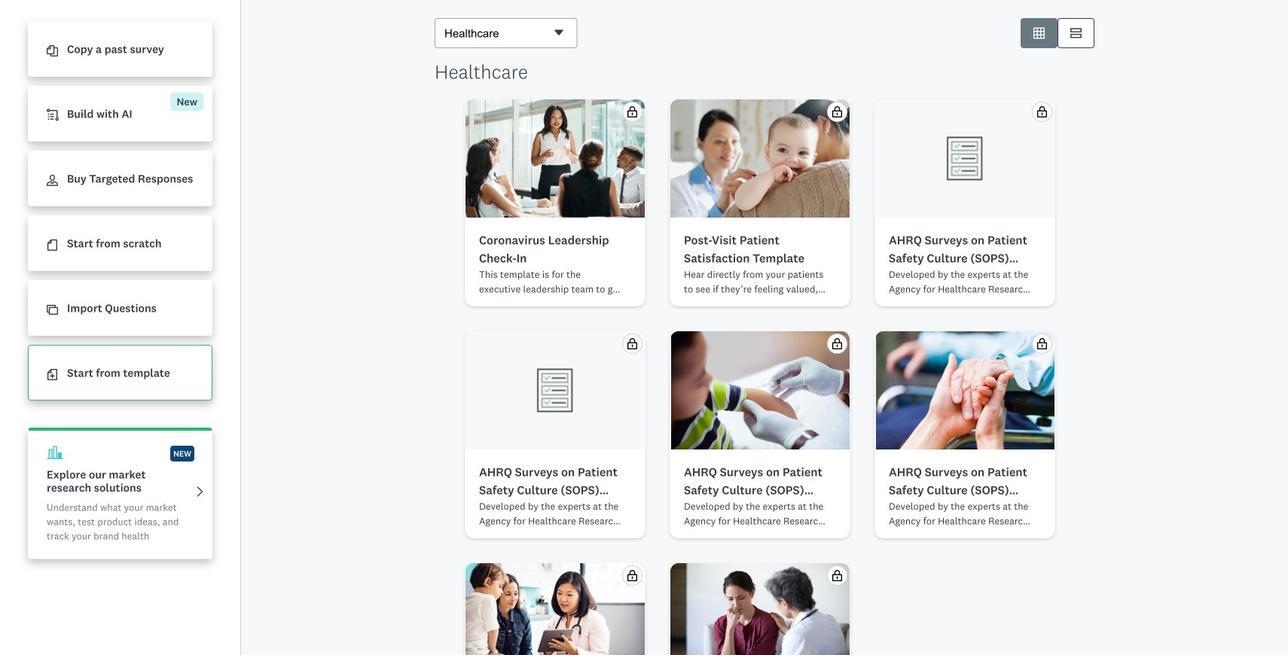 Task type: describe. For each thing, give the bounding box(es) containing it.
documentclone image
[[47, 45, 58, 57]]

documentplus image
[[47, 369, 58, 381]]

momentive image
[[435, 19, 567, 37]]

textboxmultiple image
[[1071, 27, 1082, 39]]

lock image for ahrq surveys on patient safety culture (sops) nursing home survey image
[[1037, 338, 1048, 350]]

anxiety tracker image
[[671, 564, 850, 655]]

grid image
[[1034, 27, 1045, 39]]

lock image for ahrq surveys on patient safety culture (sops) medical office survey image
[[832, 338, 843, 350]]

ahrq surveys on patient safety culture (sops) hospital survey image
[[531, 367, 579, 415]]

lock image for ahrq surveys on patient safety culture (sops) hospital survey image
[[627, 338, 638, 350]]

user image
[[47, 175, 58, 186]]

ahrq surveys on patient safety culture (sops) nursing home survey image
[[875, 332, 1055, 450]]



Task type: vqa. For each thing, say whether or not it's contained in the screenshot.
Coronavirus Leadership Check-In image's Lock image
yes



Task type: locate. For each thing, give the bounding box(es) containing it.
clone image
[[47, 305, 58, 316]]

document image
[[47, 240, 58, 251]]

ahrq surveys on patient safety culture (sops) medical office survey image
[[671, 332, 850, 450]]

chevronright image
[[194, 486, 206, 498]]

lock image
[[627, 106, 638, 118], [832, 106, 843, 118], [1037, 338, 1048, 350], [627, 570, 638, 582]]

lock image for coronavirus leadership check-in image at the top of page
[[627, 106, 638, 118]]

ahrq health literacy assessment image
[[466, 564, 645, 655]]

ahrq surveys on patient safety culture (sops) community pharmacy survey image
[[941, 134, 989, 183]]

lock image for post-visit patient satisfaction template image
[[832, 106, 843, 118]]

post-visit patient satisfaction template image
[[671, 99, 850, 218]]

lock image for ahrq surveys on patient safety culture (sops) community pharmacy survey image
[[1037, 106, 1048, 118]]

lock image
[[1037, 106, 1048, 118], [627, 338, 638, 350], [832, 338, 843, 350], [832, 570, 843, 582]]

coronavirus leadership check-in image
[[466, 99, 645, 218]]



